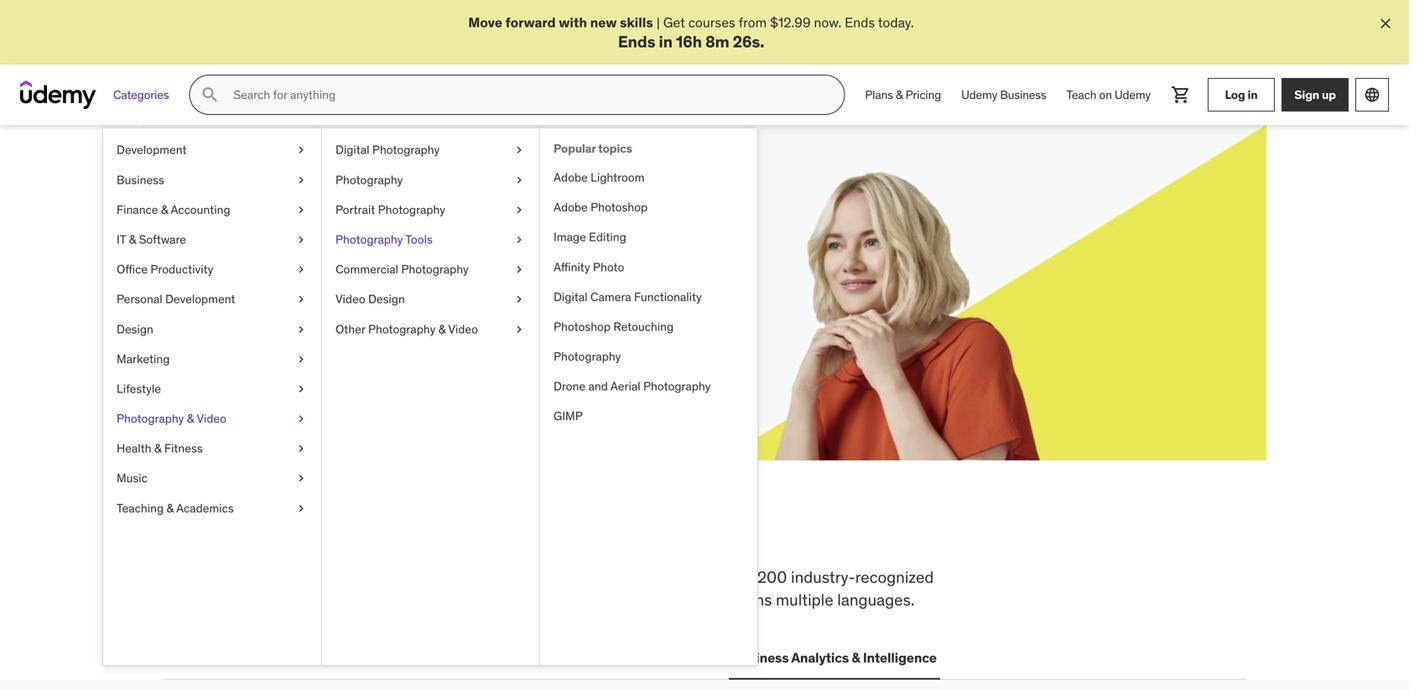 Task type: describe. For each thing, give the bounding box(es) containing it.
little
[[476, 240, 503, 257]]

health & fitness
[[117, 441, 203, 456]]

udemy inside teach on udemy link
[[1115, 87, 1151, 102]]

prep
[[605, 567, 637, 588]]

plans & pricing
[[865, 87, 942, 102]]

portrait photography link
[[322, 195, 540, 225]]

0 horizontal spatial ends
[[618, 31, 656, 52]]

xsmall image for other photography & video
[[513, 321, 526, 338]]

productivity
[[151, 262, 213, 277]]

0 horizontal spatial video
[[197, 411, 227, 426]]

pricing
[[906, 87, 942, 102]]

drone
[[554, 379, 586, 394]]

xsmall image for personal development
[[295, 291, 308, 308]]

log
[[1226, 87, 1246, 102]]

topics,
[[485, 567, 532, 588]]

photography tools
[[336, 232, 433, 247]]

web
[[166, 649, 195, 667]]

courses
[[689, 14, 736, 31]]

drone and aerial photography link
[[540, 372, 758, 402]]

adobe lightroom link
[[540, 163, 758, 193]]

office
[[117, 262, 148, 277]]

gimp
[[554, 409, 583, 424]]

1 horizontal spatial photography link
[[540, 342, 758, 372]]

business inside udemy business link
[[1001, 87, 1047, 102]]

get
[[664, 14, 685, 31]]

teach on udemy link
[[1057, 75, 1161, 115]]

0 horizontal spatial design
[[117, 322, 153, 337]]

multiple
[[776, 590, 834, 610]]

xsmall image for marketing
[[295, 351, 308, 368]]

adobe for adobe lightroom
[[554, 170, 588, 185]]

photography & video link
[[103, 404, 321, 434]]

business analytics & intelligence
[[732, 649, 937, 667]]

plans
[[865, 87, 894, 102]]

image editing link
[[540, 223, 758, 252]]

photography up health & fitness
[[117, 411, 184, 426]]

skills inside covering critical workplace skills to technical topics, including prep content for over 200 industry-recognized certifications, our catalog supports well-rounded professional development and spans multiple languages.
[[359, 567, 395, 588]]

plans & pricing link
[[855, 75, 952, 115]]

1 vertical spatial photoshop
[[554, 319, 611, 334]]

to
[[398, 567, 413, 588]]

udemy business
[[962, 87, 1047, 102]]

xsmall image for photography
[[513, 172, 526, 188]]

business analytics & intelligence button
[[729, 638, 941, 678]]

recognized
[[856, 567, 934, 588]]

xsmall image for design
[[295, 321, 308, 338]]

0 vertical spatial video
[[336, 292, 366, 307]]

& down "video design" link
[[439, 322, 446, 337]]

& for video
[[187, 411, 194, 426]]

categories
[[113, 87, 169, 102]]

development for personal
[[165, 292, 235, 307]]

our
[[263, 590, 286, 610]]

up
[[1322, 87, 1337, 102]]

photography up "tools"
[[378, 202, 446, 217]]

submit search image
[[200, 85, 220, 105]]

office productivity link
[[103, 255, 321, 285]]

other photography & video link
[[322, 314, 540, 344]]

other photography & video
[[336, 322, 478, 337]]

2 horizontal spatial video
[[448, 322, 478, 337]]

photo
[[593, 260, 625, 275]]

adobe lightroom
[[554, 170, 645, 185]]

rounded
[[449, 590, 508, 610]]

forward
[[506, 14, 556, 31]]

teaching & academics
[[117, 501, 234, 516]]

academics
[[176, 501, 234, 516]]

0 horizontal spatial your
[[272, 240, 297, 257]]

business for business
[[117, 172, 164, 187]]

photography up portrait photography
[[372, 142, 440, 158]]

xsmall image for music
[[295, 471, 308, 487]]

1 horizontal spatial ends
[[845, 14, 875, 31]]

other
[[336, 322, 365, 337]]

& for software
[[129, 232, 136, 247]]

and inside the drone and aerial photography link
[[589, 379, 608, 394]]

it certifications
[[301, 649, 401, 667]]

with inside skills for your future expand your potential with a course for as little as $12.99. sale ends today.
[[357, 240, 382, 257]]

drone and aerial photography
[[554, 379, 711, 394]]

photography up the commercial
[[336, 232, 403, 247]]

xsmall image for video design
[[513, 291, 526, 308]]

portrait
[[336, 202, 375, 217]]

adobe for adobe photoshop
[[554, 200, 588, 215]]

professional
[[512, 590, 599, 610]]

gimp link
[[540, 402, 758, 432]]

place
[[634, 512, 721, 556]]

2 as from the left
[[506, 240, 520, 257]]

& inside button
[[852, 649, 861, 667]]

digital for digital photography
[[336, 142, 370, 158]]

on
[[1100, 87, 1112, 102]]

business link
[[103, 165, 321, 195]]

all the skills you need in one place
[[163, 512, 721, 556]]

log in
[[1226, 87, 1258, 102]]

finance
[[117, 202, 158, 217]]

sign
[[1295, 87, 1320, 102]]

& for academics
[[167, 501, 174, 516]]

popular topics
[[554, 141, 633, 156]]

it & software link
[[103, 225, 321, 255]]

it for it & software
[[117, 232, 126, 247]]

$12.99
[[770, 14, 811, 31]]

xsmall image for digital photography
[[513, 142, 526, 158]]

languages.
[[838, 590, 915, 610]]

1 as from the left
[[459, 240, 473, 257]]

2 horizontal spatial in
[[1248, 87, 1258, 102]]

communication
[[613, 649, 712, 667]]

today. inside skills for your future expand your potential with a course for as little as $12.99. sale ends today.
[[332, 259, 368, 276]]

photography up drone at the left bottom of the page
[[554, 349, 621, 364]]

1 vertical spatial skills
[[278, 512, 369, 556]]

0 horizontal spatial in
[[528, 512, 561, 556]]

move
[[468, 14, 503, 31]]

0 vertical spatial photoshop
[[591, 200, 648, 215]]

personal
[[117, 292, 162, 307]]

office productivity
[[117, 262, 213, 277]]

development
[[603, 590, 696, 610]]

udemy inside udemy business link
[[962, 87, 998, 102]]

for for your
[[440, 240, 456, 257]]

popular
[[554, 141, 596, 156]]

with inside move forward with new skills | get courses from $12.99 now. ends today. ends in 16h 8m 26s .
[[559, 14, 587, 31]]

from
[[739, 14, 767, 31]]

& for fitness
[[154, 441, 162, 456]]

content
[[641, 567, 696, 588]]

adobe photoshop link
[[540, 193, 758, 223]]

leadership button
[[417, 638, 494, 678]]

personal development link
[[103, 285, 321, 314]]

photography down "video design" link
[[368, 322, 436, 337]]

teach
[[1067, 87, 1097, 102]]



Task type: locate. For each thing, give the bounding box(es) containing it.
1 vertical spatial design
[[117, 322, 153, 337]]

0 vertical spatial development
[[117, 142, 187, 158]]

1 horizontal spatial today.
[[878, 14, 914, 31]]

xsmall image inside development link
[[295, 142, 308, 158]]

marketing link
[[103, 344, 321, 374]]

development down categories dropdown button
[[117, 142, 187, 158]]

photoshop down camera
[[554, 319, 611, 334]]

affinity photo link
[[540, 252, 758, 282]]

skills up 'supports'
[[359, 567, 395, 588]]

skills left "|"
[[620, 14, 653, 31]]

xsmall image for finance & accounting
[[295, 202, 308, 218]]

business for business analytics & intelligence
[[732, 649, 789, 667]]

business inside business link
[[117, 172, 164, 187]]

xsmall image inside portrait photography link
[[513, 202, 526, 218]]

adobe photoshop
[[554, 200, 648, 215]]

and left aerial
[[589, 379, 608, 394]]

future
[[413, 198, 495, 233]]

photography link up future in the top left of the page
[[322, 165, 540, 195]]

photography
[[372, 142, 440, 158], [336, 172, 403, 187], [378, 202, 446, 217], [336, 232, 403, 247], [401, 262, 469, 277], [368, 322, 436, 337], [554, 349, 621, 364], [644, 379, 711, 394], [117, 411, 184, 426]]

skills inside move forward with new skills | get courses from $12.99 now. ends today. ends in 16h 8m 26s .
[[620, 14, 653, 31]]

& right finance
[[161, 202, 168, 217]]

0 vertical spatial and
[[589, 379, 608, 394]]

0 horizontal spatial it
[[117, 232, 126, 247]]

xsmall image inside business link
[[295, 172, 308, 188]]

certifications,
[[163, 590, 260, 610]]

& up fitness at left
[[187, 411, 194, 426]]

business left teach
[[1001, 87, 1047, 102]]

in
[[659, 31, 673, 52], [1248, 87, 1258, 102], [528, 512, 561, 556]]

it up office in the top of the page
[[117, 232, 126, 247]]

image editing
[[554, 230, 627, 245]]

business up finance
[[117, 172, 164, 187]]

and down over
[[700, 590, 726, 610]]

xsmall image inside design link
[[295, 321, 308, 338]]

business down spans
[[732, 649, 789, 667]]

& right teaching
[[167, 501, 174, 516]]

0 horizontal spatial udemy
[[962, 87, 998, 102]]

& right health
[[154, 441, 162, 456]]

1 vertical spatial digital
[[554, 289, 588, 304]]

and inside covering critical workplace skills to technical topics, including prep content for over 200 industry-recognized certifications, our catalog supports well-rounded professional development and spans multiple languages.
[[700, 590, 726, 610]]

for right "tools"
[[440, 240, 456, 257]]

skills
[[223, 198, 298, 233]]

2 vertical spatial in
[[528, 512, 561, 556]]

xsmall image for photography tools
[[513, 232, 526, 248]]

xsmall image for photography & video
[[295, 411, 308, 427]]

in up including
[[528, 512, 561, 556]]

it & software
[[117, 232, 186, 247]]

1 vertical spatial development
[[165, 292, 235, 307]]

well-
[[414, 590, 449, 610]]

digital inside photography tools element
[[554, 289, 588, 304]]

expand
[[223, 240, 268, 257]]

science
[[543, 649, 593, 667]]

0 vertical spatial today.
[[878, 14, 914, 31]]

& up office in the top of the page
[[129, 232, 136, 247]]

1 horizontal spatial video
[[336, 292, 366, 307]]

1 horizontal spatial it
[[301, 649, 313, 667]]

& right analytics
[[852, 649, 861, 667]]

editing
[[589, 230, 627, 245]]

xsmall image inside personal development link
[[295, 291, 308, 308]]

xsmall image inside finance & accounting link
[[295, 202, 308, 218]]

2 vertical spatial skills
[[359, 567, 395, 588]]

xsmall image inside office productivity link
[[295, 261, 308, 278]]

web development
[[166, 649, 281, 667]]

adobe up image
[[554, 200, 588, 215]]

including
[[536, 567, 601, 588]]

2 vertical spatial video
[[197, 411, 227, 426]]

choose a language image
[[1364, 87, 1381, 103]]

1 adobe from the top
[[554, 170, 588, 185]]

critical
[[230, 567, 278, 588]]

2 horizontal spatial for
[[700, 567, 720, 588]]

udemy business link
[[952, 75, 1057, 115]]

as right the little on the left top
[[506, 240, 520, 257]]

& for accounting
[[161, 202, 168, 217]]

0 vertical spatial digital
[[336, 142, 370, 158]]

certifications
[[315, 649, 401, 667]]

0 vertical spatial your
[[348, 198, 408, 233]]

xsmall image inside 'photography' link
[[513, 172, 526, 188]]

1 horizontal spatial with
[[559, 14, 587, 31]]

1 vertical spatial with
[[357, 240, 382, 257]]

0 vertical spatial design
[[368, 292, 405, 307]]

development for web
[[197, 649, 281, 667]]

2 adobe from the top
[[554, 200, 588, 215]]

workplace
[[282, 567, 355, 588]]

xsmall image for teaching & academics
[[295, 500, 308, 517]]

as
[[459, 240, 473, 257], [506, 240, 520, 257]]

200
[[758, 567, 787, 588]]

digital photography
[[336, 142, 440, 158]]

for
[[303, 198, 343, 233], [440, 240, 456, 257], [700, 567, 720, 588]]

0 horizontal spatial for
[[303, 198, 343, 233]]

video down "video design" link
[[448, 322, 478, 337]]

shopping cart with 0 items image
[[1171, 85, 1192, 105]]

intelligence
[[863, 649, 937, 667]]

as left the little on the left top
[[459, 240, 473, 257]]

video
[[336, 292, 366, 307], [448, 322, 478, 337], [197, 411, 227, 426]]

1 horizontal spatial udemy
[[1115, 87, 1151, 102]]

with left the new
[[559, 14, 587, 31]]

0 horizontal spatial as
[[459, 240, 473, 257]]

1 vertical spatial business
[[117, 172, 164, 187]]

0 vertical spatial with
[[559, 14, 587, 31]]

photography & video
[[117, 411, 227, 426]]

xsmall image
[[295, 142, 308, 158], [513, 142, 526, 158], [295, 172, 308, 188], [513, 172, 526, 188], [295, 232, 308, 248], [295, 261, 308, 278], [513, 261, 526, 278], [295, 321, 308, 338], [513, 321, 526, 338], [295, 351, 308, 368], [295, 411, 308, 427], [295, 471, 308, 487], [295, 500, 308, 517]]

1 vertical spatial for
[[440, 240, 456, 257]]

udemy
[[962, 87, 998, 102], [1115, 87, 1151, 102]]

Search for anything text field
[[230, 81, 824, 109]]

all
[[163, 512, 212, 556]]

xsmall image for commercial photography
[[513, 261, 526, 278]]

udemy right on
[[1115, 87, 1151, 102]]

0 horizontal spatial with
[[357, 240, 382, 257]]

it certifications button
[[298, 638, 404, 678]]

xsmall image inside health & fitness link
[[295, 441, 308, 457]]

design link
[[103, 314, 321, 344]]

and
[[589, 379, 608, 394], [700, 590, 726, 610]]

photoshop retouching
[[554, 319, 674, 334]]

for inside covering critical workplace skills to technical topics, including prep content for over 200 industry-recognized certifications, our catalog supports well-rounded professional development and spans multiple languages.
[[700, 567, 720, 588]]

xsmall image for development
[[295, 142, 308, 158]]

the
[[218, 512, 272, 556]]

1 horizontal spatial in
[[659, 31, 673, 52]]

1 horizontal spatial as
[[506, 240, 520, 257]]

xsmall image inside it & software link
[[295, 232, 308, 248]]

adobe down popular
[[554, 170, 588, 185]]

business
[[1001, 87, 1047, 102], [117, 172, 164, 187], [732, 649, 789, 667]]

0 vertical spatial for
[[303, 198, 343, 233]]

1 vertical spatial adobe
[[554, 200, 588, 215]]

affinity
[[554, 260, 590, 275]]

with
[[559, 14, 587, 31], [357, 240, 382, 257]]

move forward with new skills | get courses from $12.99 now. ends today. ends in 16h 8m 26s .
[[468, 14, 914, 52]]

1 horizontal spatial business
[[732, 649, 789, 667]]

skills
[[620, 14, 653, 31], [278, 512, 369, 556], [359, 567, 395, 588]]

0 vertical spatial photography link
[[322, 165, 540, 195]]

xsmall image inside other photography & video link
[[513, 321, 526, 338]]

xsmall image
[[295, 202, 308, 218], [513, 202, 526, 218], [513, 232, 526, 248], [295, 291, 308, 308], [513, 291, 526, 308], [295, 381, 308, 397], [295, 441, 308, 457]]

udemy right pricing
[[962, 87, 998, 102]]

1 horizontal spatial for
[[440, 240, 456, 257]]

communication button
[[609, 638, 716, 678]]

in right log
[[1248, 87, 1258, 102]]

for for workplace
[[700, 567, 720, 588]]

xsmall image for business
[[295, 172, 308, 188]]

your up "sale"
[[272, 240, 297, 257]]

photography up the gimp link
[[644, 379, 711, 394]]

teaching & academics link
[[103, 494, 321, 524]]

music link
[[103, 464, 321, 494]]

commercial
[[336, 262, 399, 277]]

1 vertical spatial today.
[[332, 259, 368, 276]]

0 vertical spatial adobe
[[554, 170, 588, 185]]

& right plans
[[896, 87, 903, 102]]

digital for digital camera functionality
[[554, 289, 588, 304]]

digital down affinity
[[554, 289, 588, 304]]

1 vertical spatial and
[[700, 590, 726, 610]]

ends
[[845, 14, 875, 31], [618, 31, 656, 52]]

with left a
[[357, 240, 382, 257]]

it
[[117, 232, 126, 247], [301, 649, 313, 667]]

xsmall image for portrait photography
[[513, 202, 526, 218]]

xsmall image inside 'photography tools' link
[[513, 232, 526, 248]]

today. right now. on the right
[[878, 14, 914, 31]]

it left certifications
[[301, 649, 313, 667]]

accounting
[[171, 202, 230, 217]]

2 vertical spatial business
[[732, 649, 789, 667]]

1 vertical spatial in
[[1248, 87, 1258, 102]]

health
[[117, 441, 151, 456]]

photography down course
[[401, 262, 469, 277]]

video up other
[[336, 292, 366, 307]]

xsmall image for lifestyle
[[295, 381, 308, 397]]

1 horizontal spatial your
[[348, 198, 408, 233]]

xsmall image inside digital photography link
[[513, 142, 526, 158]]

1 horizontal spatial digital
[[554, 289, 588, 304]]

& for pricing
[[896, 87, 903, 102]]

today. inside move forward with new skills | get courses from $12.99 now. ends today. ends in 16h 8m 26s .
[[878, 14, 914, 31]]

for left over
[[700, 567, 720, 588]]

1 horizontal spatial design
[[368, 292, 405, 307]]

in inside move forward with new skills | get courses from $12.99 now. ends today. ends in 16h 8m 26s .
[[659, 31, 673, 52]]

teach on udemy
[[1067, 87, 1151, 102]]

video down lifestyle link
[[197, 411, 227, 426]]

2 udemy from the left
[[1115, 87, 1151, 102]]

photography link down retouching
[[540, 342, 758, 372]]

0 vertical spatial in
[[659, 31, 673, 52]]

fitness
[[164, 441, 203, 456]]

skills up the "workplace"
[[278, 512, 369, 556]]

technical
[[416, 567, 481, 588]]

software
[[139, 232, 186, 247]]

industry-
[[791, 567, 856, 588]]

1 udemy from the left
[[962, 87, 998, 102]]

you
[[375, 512, 435, 556]]

business inside business analytics & intelligence button
[[732, 649, 789, 667]]

need
[[441, 512, 522, 556]]

over
[[723, 567, 754, 588]]

16h 8m 26s
[[676, 31, 760, 52]]

design down commercial photography
[[368, 292, 405, 307]]

xsmall image inside marketing link
[[295, 351, 308, 368]]

functionality
[[634, 289, 702, 304]]

today. down the potential
[[332, 259, 368, 276]]

topics
[[598, 141, 633, 156]]

commercial photography
[[336, 262, 469, 277]]

development inside button
[[197, 649, 281, 667]]

0 horizontal spatial business
[[117, 172, 164, 187]]

2 vertical spatial for
[[700, 567, 720, 588]]

in down "|"
[[659, 31, 673, 52]]

0 horizontal spatial photography link
[[322, 165, 540, 195]]

digital photography link
[[322, 135, 540, 165]]

1 vertical spatial it
[[301, 649, 313, 667]]

it inside it certifications button
[[301, 649, 313, 667]]

image
[[554, 230, 586, 245]]

1 vertical spatial your
[[272, 240, 297, 257]]

0 horizontal spatial today.
[[332, 259, 368, 276]]

.
[[760, 31, 765, 52]]

2 horizontal spatial business
[[1001, 87, 1047, 102]]

new
[[590, 14, 617, 31]]

xsmall image inside teaching & academics link
[[295, 500, 308, 517]]

digital up portrait
[[336, 142, 370, 158]]

log in link
[[1208, 78, 1276, 112]]

categories button
[[103, 75, 179, 115]]

xsmall image inside commercial photography link
[[513, 261, 526, 278]]

xsmall image inside lifestyle link
[[295, 381, 308, 397]]

close image
[[1378, 15, 1395, 32]]

analytics
[[792, 649, 849, 667]]

xsmall image for it & software
[[295, 232, 308, 248]]

photography up portrait
[[336, 172, 403, 187]]

xsmall image inside photography & video link
[[295, 411, 308, 427]]

your
[[348, 198, 408, 233], [272, 240, 297, 257]]

2 vertical spatial development
[[197, 649, 281, 667]]

0 horizontal spatial digital
[[336, 142, 370, 158]]

it inside it & software link
[[117, 232, 126, 247]]

one
[[567, 512, 627, 556]]

photography tools element
[[540, 129, 758, 666]]

for up the potential
[[303, 198, 343, 233]]

it for it certifications
[[301, 649, 313, 667]]

your up a
[[348, 198, 408, 233]]

digital camera functionality link
[[540, 282, 758, 312]]

potential
[[301, 240, 354, 257]]

xsmall image for health & fitness
[[295, 441, 308, 457]]

video design link
[[322, 285, 540, 314]]

xsmall image inside music link
[[295, 471, 308, 487]]

lifestyle link
[[103, 374, 321, 404]]

1 vertical spatial video
[[448, 322, 478, 337]]

covering critical workplace skills to technical topics, including prep content for over 200 industry-recognized certifications, our catalog supports well-rounded professional development and spans multiple languages.
[[163, 567, 934, 610]]

development right web
[[197, 649, 281, 667]]

photoshop down lightroom at the top left
[[591, 200, 648, 215]]

1 vertical spatial photography link
[[540, 342, 758, 372]]

lightroom
[[591, 170, 645, 185]]

0 vertical spatial business
[[1001, 87, 1047, 102]]

0 vertical spatial skills
[[620, 14, 653, 31]]

0 vertical spatial it
[[117, 232, 126, 247]]

xsmall image for office productivity
[[295, 261, 308, 278]]

1 horizontal spatial and
[[700, 590, 726, 610]]

development down office productivity link
[[165, 292, 235, 307]]

video design
[[336, 292, 405, 307]]

data science button
[[507, 638, 596, 678]]

xsmall image inside "video design" link
[[513, 291, 526, 308]]

development link
[[103, 135, 321, 165]]

design down personal
[[117, 322, 153, 337]]

personal development
[[117, 292, 235, 307]]

udemy image
[[20, 81, 97, 109]]

web development button
[[163, 638, 285, 678]]

0 horizontal spatial and
[[589, 379, 608, 394]]



Task type: vqa. For each thing, say whether or not it's contained in the screenshot.
right profile
no



